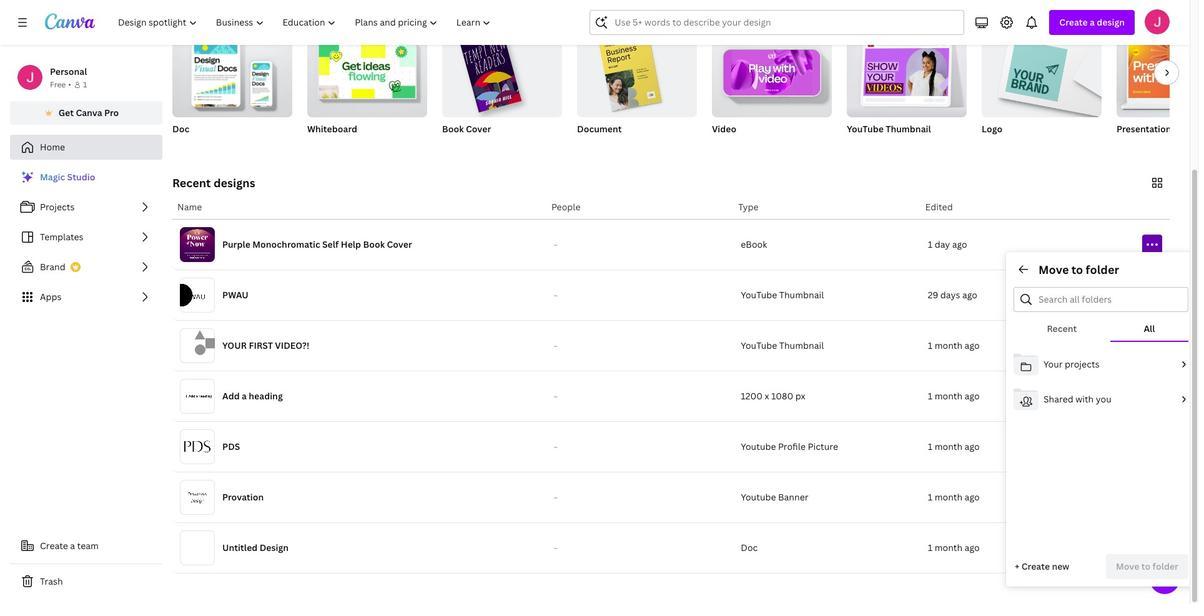 Task type: vqa. For each thing, say whether or not it's contained in the screenshot.


Task type: locate. For each thing, give the bounding box(es) containing it.
youtube
[[741, 441, 777, 453], [741, 492, 777, 504]]

ago for purple monochromatic self help book cover
[[953, 239, 968, 251]]

thumbnail
[[886, 123, 932, 135], [780, 289, 825, 301], [780, 340, 825, 352]]

2 horizontal spatial to
[[1142, 561, 1151, 573]]

2 group from the left
[[307, 27, 427, 117]]

1 horizontal spatial cover
[[466, 123, 491, 135]]

0 horizontal spatial list
[[10, 165, 162, 310]]

magic
[[40, 171, 65, 183]]

help
[[341, 239, 361, 251]]

your first video?!
[[222, 340, 310, 352]]

2 horizontal spatial a
[[1091, 16, 1096, 28]]

cover
[[466, 123, 491, 135], [387, 239, 412, 251]]

1 vertical spatial youtube thumbnail
[[741, 289, 825, 301]]

ebook
[[741, 239, 768, 251]]

team
[[77, 541, 99, 552]]

projects link
[[10, 195, 162, 220]]

canva
[[76, 107, 102, 119]]

your
[[222, 340, 247, 352]]

0 vertical spatial youtube thumbnail
[[847, 123, 932, 135]]

your projects button
[[1014, 352, 1189, 380]]

1 horizontal spatial book
[[442, 123, 464, 135]]

1 for youtube thumbnail
[[929, 340, 933, 352]]

0 vertical spatial a
[[1091, 16, 1096, 28]]

1 youtube from the top
[[741, 441, 777, 453]]

create for create a design
[[1060, 16, 1089, 28]]

3 -- from the top
[[554, 343, 558, 349]]

1 1 month ago from the top
[[929, 340, 980, 352]]

projects
[[1066, 359, 1100, 370]]

presentation
[[1117, 123, 1172, 135]]

folder
[[1087, 262, 1120, 277], [1153, 561, 1179, 573]]

x
[[765, 391, 770, 402]]

youtube for youtube banner
[[741, 492, 777, 504]]

0 horizontal spatial cover
[[387, 239, 412, 251]]

add a heading
[[222, 391, 283, 402]]

-- for untitled design
[[554, 546, 558, 552]]

2 vertical spatial thumbnail
[[780, 340, 825, 352]]

ago for add a heading
[[965, 391, 980, 402]]

cover inside book cover group
[[466, 123, 491, 135]]

-- for add a heading
[[554, 394, 558, 400]]

youtube thumbnail group
[[847, 27, 967, 151]]

0 vertical spatial list
[[10, 165, 162, 310]]

1 month ago
[[929, 340, 980, 352], [929, 391, 980, 402], [929, 441, 980, 453], [929, 492, 980, 504], [929, 542, 980, 554]]

projects
[[40, 201, 75, 213]]

youtube inside group
[[847, 123, 884, 135]]

ago
[[953, 239, 968, 251], [963, 289, 978, 301], [965, 340, 980, 352], [965, 391, 980, 402], [965, 441, 980, 453], [965, 492, 980, 504], [965, 542, 980, 554]]

5 month from the top
[[935, 542, 963, 554]]

1 horizontal spatial folder
[[1153, 561, 1179, 573]]

create right +
[[1022, 561, 1051, 573]]

brand
[[40, 261, 65, 273]]

0 vertical spatial cover
[[466, 123, 491, 135]]

create inside dropdown button
[[1060, 16, 1089, 28]]

5 -- from the top
[[554, 444, 558, 451]]

month for banner
[[935, 492, 963, 504]]

0 horizontal spatial to
[[260, 2, 271, 17]]

2 vertical spatial create
[[1022, 561, 1051, 573]]

a for design
[[1091, 16, 1096, 28]]

create inside "button"
[[40, 541, 68, 552]]

james peterson image
[[1146, 9, 1171, 34]]

1 horizontal spatial to
[[1072, 262, 1084, 277]]

create
[[1060, 16, 1089, 28], [40, 541, 68, 552], [1022, 561, 1051, 573]]

0 horizontal spatial book
[[363, 239, 385, 251]]

self
[[323, 239, 339, 251]]

--
[[554, 242, 558, 248], [554, 292, 558, 299], [554, 343, 558, 349], [554, 394, 558, 400], [554, 444, 558, 451], [554, 495, 558, 501], [554, 546, 558, 552]]

0 vertical spatial youtube
[[847, 123, 884, 135]]

4 group from the left
[[577, 27, 697, 117]]

recent for recent
[[1048, 323, 1078, 335]]

4 month from the top
[[935, 492, 963, 504]]

1 month from the top
[[935, 340, 963, 352]]

0 vertical spatial to
[[260, 2, 271, 17]]

0 horizontal spatial create
[[40, 541, 68, 552]]

1 vertical spatial create
[[40, 541, 68, 552]]

0 vertical spatial recent
[[172, 176, 211, 191]]

youtube
[[847, 123, 884, 135], [741, 289, 778, 301], [741, 340, 778, 352]]

1 month ago for x
[[929, 391, 980, 402]]

a left design
[[1091, 16, 1096, 28]]

1 vertical spatial move
[[1117, 561, 1140, 573]]

3 month from the top
[[935, 441, 963, 453]]

1 vertical spatial recent
[[1048, 323, 1078, 335]]

group for video
[[712, 27, 832, 117]]

recent inside button
[[1048, 323, 1078, 335]]

0 vertical spatial doc
[[172, 123, 189, 135]]

29
[[929, 289, 939, 301]]

video group
[[712, 27, 832, 151]]

youtube for youtube profile picture
[[741, 441, 777, 453]]

1200 x 1080 px
[[741, 391, 806, 402]]

1 horizontal spatial create
[[1022, 561, 1051, 573]]

month
[[935, 340, 963, 352], [935, 391, 963, 402], [935, 441, 963, 453], [935, 492, 963, 504], [935, 542, 963, 554]]

folder inside button
[[1153, 561, 1179, 573]]

1 horizontal spatial move
[[1117, 561, 1140, 573]]

magic studio
[[40, 171, 95, 183]]

2 horizontal spatial create
[[1060, 16, 1089, 28]]

a inside "button"
[[70, 541, 75, 552]]

a for team
[[70, 541, 75, 552]]

2 youtube from the top
[[741, 492, 777, 504]]

0 horizontal spatial folder
[[1087, 262, 1120, 277]]

move to folder button
[[1107, 555, 1189, 580]]

doc
[[172, 123, 189, 135], [741, 542, 758, 554]]

1 group from the left
[[172, 27, 292, 117]]

7 -- from the top
[[554, 546, 558, 552]]

4 -- from the top
[[554, 394, 558, 400]]

1 vertical spatial cover
[[387, 239, 412, 251]]

1 vertical spatial thumbnail
[[780, 289, 825, 301]]

group
[[172, 27, 292, 117], [307, 27, 427, 117], [442, 27, 562, 117], [577, 27, 697, 117], [712, 27, 832, 117], [847, 27, 967, 117], [982, 27, 1102, 117], [1117, 27, 1200, 117]]

1 horizontal spatial a
[[242, 391, 247, 402]]

1 vertical spatial folder
[[1153, 561, 1179, 573]]

0 vertical spatial move
[[1039, 262, 1070, 277]]

1 -- from the top
[[554, 242, 558, 248]]

book
[[442, 123, 464, 135], [363, 239, 385, 251]]

recent button
[[1014, 317, 1111, 341]]

0 vertical spatial book
[[442, 123, 464, 135]]

ago for provation
[[965, 492, 980, 504]]

pds
[[222, 441, 240, 453]]

0 vertical spatial youtube
[[741, 441, 777, 453]]

0 horizontal spatial recent
[[172, 176, 211, 191]]

0 vertical spatial thumbnail
[[886, 123, 932, 135]]

1 vertical spatial list
[[1007, 347, 1197, 417]]

a right add on the left bottom
[[242, 391, 247, 402]]

6 group from the left
[[847, 27, 967, 117]]

5 group from the left
[[712, 27, 832, 117]]

thumbnail inside group
[[886, 123, 932, 135]]

1 vertical spatial move to folder
[[1117, 561, 1179, 573]]

1 vertical spatial a
[[242, 391, 247, 402]]

+ create new
[[1016, 561, 1070, 573]]

2 -- from the top
[[554, 292, 558, 299]]

heading
[[249, 391, 283, 402]]

1 month ago for thumbnail
[[929, 340, 980, 352]]

2 vertical spatial to
[[1142, 561, 1151, 573]]

1 vertical spatial doc
[[741, 542, 758, 554]]

top level navigation element
[[110, 10, 502, 35]]

0 vertical spatial create
[[1060, 16, 1089, 28]]

1 vertical spatial book
[[363, 239, 385, 251]]

youtube thumbnail
[[847, 123, 932, 135], [741, 289, 825, 301], [741, 340, 825, 352]]

move inside button
[[1117, 561, 1140, 573]]

home link
[[10, 135, 162, 160]]

a left team
[[70, 541, 75, 552]]

youtube left banner
[[741, 492, 777, 504]]

youtube left profile at the right bottom of the page
[[741, 441, 777, 453]]

3 group from the left
[[442, 27, 562, 117]]

1 vertical spatial youtube
[[741, 492, 777, 504]]

recent up name
[[172, 176, 211, 191]]

month for x
[[935, 391, 963, 402]]

1 vertical spatial youtube
[[741, 289, 778, 301]]

3 1 month ago from the top
[[929, 441, 980, 453]]

-- for provation
[[554, 495, 558, 501]]

1 vertical spatial to
[[1072, 262, 1084, 277]]

1 horizontal spatial recent
[[1048, 323, 1078, 335]]

recent for recent designs
[[172, 176, 211, 191]]

2 1 month ago from the top
[[929, 391, 980, 402]]

1 for youtube banner
[[929, 492, 933, 504]]

-- for pds
[[554, 444, 558, 451]]

your projects
[[1044, 359, 1100, 370]]

recent up 'your'
[[1048, 323, 1078, 335]]

a inside dropdown button
[[1091, 16, 1096, 28]]

document group
[[577, 27, 697, 151]]

thumbnail for 1
[[780, 340, 825, 352]]

7 group from the left
[[982, 27, 1102, 117]]

•
[[68, 79, 71, 90]]

create left team
[[40, 541, 68, 552]]

5 1 month ago from the top
[[929, 542, 980, 554]]

group for book cover
[[442, 27, 562, 117]]

1
[[83, 79, 87, 90], [929, 239, 933, 251], [929, 340, 933, 352], [929, 391, 933, 402], [929, 441, 933, 453], [929, 492, 933, 504], [929, 542, 933, 554]]

month for thumbnail
[[935, 340, 963, 352]]

0 horizontal spatial a
[[70, 541, 75, 552]]

1 horizontal spatial list
[[1007, 347, 1197, 417]]

None search field
[[590, 10, 965, 35]]

list
[[10, 165, 162, 310], [1007, 347, 1197, 417]]

2 vertical spatial a
[[70, 541, 75, 552]]

book cover
[[442, 123, 491, 135]]

might
[[196, 2, 227, 17]]

2 month from the top
[[935, 391, 963, 402]]

1 horizontal spatial doc
[[741, 542, 758, 554]]

move to folder inside button
[[1117, 561, 1179, 573]]

add
[[222, 391, 240, 402]]

youtube thumbnail inside group
[[847, 123, 932, 135]]

home
[[40, 141, 65, 153]]

Search search field
[[615, 11, 940, 34]]

6 -- from the top
[[554, 495, 558, 501]]

0 horizontal spatial doc
[[172, 123, 189, 135]]

+
[[1016, 561, 1020, 573]]

get
[[59, 107, 74, 119]]

create left design
[[1060, 16, 1089, 28]]

a
[[1091, 16, 1096, 28], [242, 391, 247, 402], [70, 541, 75, 552]]

2 vertical spatial youtube
[[741, 340, 778, 352]]

recent
[[172, 176, 211, 191], [1048, 323, 1078, 335]]

2 vertical spatial youtube thumbnail
[[741, 340, 825, 352]]

4 1 month ago from the top
[[929, 492, 980, 504]]



Task type: describe. For each thing, give the bounding box(es) containing it.
1 month ago for profile
[[929, 441, 980, 453]]

group for youtube thumbnail
[[847, 27, 967, 117]]

a for heading
[[242, 391, 247, 402]]

list containing your projects
[[1007, 347, 1197, 417]]

create a team
[[40, 541, 99, 552]]

-- for your first video?!
[[554, 343, 558, 349]]

create for create a team
[[40, 541, 68, 552]]

month for profile
[[935, 441, 963, 453]]

type
[[739, 201, 759, 213]]

you
[[1097, 394, 1112, 405]]

all button
[[1111, 317, 1189, 341]]

group for document
[[577, 27, 697, 117]]

1080
[[772, 391, 794, 402]]

design
[[260, 542, 289, 554]]

list containing magic studio
[[10, 165, 162, 310]]

thumbnail for 29
[[780, 289, 825, 301]]

profile
[[779, 441, 806, 453]]

create a team button
[[10, 534, 162, 559]]

apps
[[40, 291, 61, 303]]

design
[[1098, 16, 1126, 28]]

with
[[1076, 394, 1095, 405]]

picture
[[808, 441, 839, 453]]

all
[[1145, 323, 1156, 335]]

px
[[796, 391, 806, 402]]

video
[[712, 123, 737, 135]]

free •
[[50, 79, 71, 90]]

(16:9)
[[1174, 123, 1198, 135]]

get canva pro
[[59, 107, 119, 119]]

recent designs
[[172, 176, 255, 191]]

you might want to try...
[[172, 2, 298, 17]]

presentation (16:9)
[[1117, 123, 1198, 135]]

trash link
[[10, 570, 162, 595]]

document
[[577, 123, 622, 135]]

logo group
[[982, 27, 1102, 151]]

ago for untitled design
[[965, 542, 980, 554]]

doc inside group
[[172, 123, 189, 135]]

purple monochromatic self help book cover
[[222, 239, 412, 251]]

youtube thumbnail for 1 month ago
[[741, 340, 825, 352]]

studio
[[67, 171, 95, 183]]

0 vertical spatial move to folder
[[1039, 262, 1120, 277]]

days
[[941, 289, 961, 301]]

brand link
[[10, 255, 162, 280]]

people
[[552, 201, 581, 213]]

pro
[[104, 107, 119, 119]]

29 days ago
[[929, 289, 978, 301]]

shared with you
[[1044, 394, 1112, 405]]

1 for doc
[[929, 542, 933, 554]]

ago for pwau
[[963, 289, 978, 301]]

youtube for 1
[[741, 340, 778, 352]]

logo
[[982, 123, 1003, 135]]

want
[[230, 2, 257, 17]]

monochromatic
[[253, 239, 320, 251]]

designs
[[214, 176, 255, 191]]

Search all folders search field
[[1039, 288, 1181, 312]]

whiteboard group
[[307, 27, 427, 151]]

1 day ago
[[929, 239, 968, 251]]

your
[[1044, 359, 1063, 370]]

pwau
[[222, 289, 249, 301]]

presentation (16:9) group
[[1117, 27, 1200, 151]]

new
[[1053, 561, 1070, 573]]

try...
[[274, 2, 298, 17]]

first
[[249, 340, 273, 352]]

1 for ebook
[[929, 239, 933, 251]]

create a design button
[[1050, 10, 1136, 35]]

0 horizontal spatial move
[[1039, 262, 1070, 277]]

1 month ago for banner
[[929, 492, 980, 504]]

group for doc
[[172, 27, 292, 117]]

get canva pro button
[[10, 101, 162, 125]]

youtube banner
[[741, 492, 809, 504]]

youtube thumbnail for 29 days ago
[[741, 289, 825, 301]]

personal
[[50, 66, 87, 77]]

-- for pwau
[[554, 292, 558, 299]]

8 group from the left
[[1117, 27, 1200, 117]]

group for logo
[[982, 27, 1102, 117]]

create inside button
[[1022, 561, 1051, 573]]

create a design
[[1060, 16, 1126, 28]]

purple
[[222, 239, 251, 251]]

untitled
[[222, 542, 258, 554]]

shared
[[1044, 394, 1074, 405]]

provation
[[222, 492, 264, 504]]

apps link
[[10, 285, 162, 310]]

trash
[[40, 576, 63, 588]]

edited
[[926, 201, 953, 213]]

+ create new button
[[1014, 555, 1071, 580]]

book inside book cover group
[[442, 123, 464, 135]]

you
[[172, 2, 193, 17]]

templates link
[[10, 225, 162, 250]]

ago for pds
[[965, 441, 980, 453]]

group for whiteboard
[[307, 27, 427, 117]]

magic studio link
[[10, 165, 162, 190]]

to inside button
[[1142, 561, 1151, 573]]

0 vertical spatial folder
[[1087, 262, 1120, 277]]

templates
[[40, 231, 83, 243]]

video?!
[[275, 340, 310, 352]]

1 for 1200 x 1080 px
[[929, 391, 933, 402]]

youtube for 29
[[741, 289, 778, 301]]

1200
[[741, 391, 763, 402]]

whiteboard
[[307, 123, 358, 135]]

1 for youtube profile picture
[[929, 441, 933, 453]]

doc group
[[172, 27, 292, 151]]

ago for your first video?!
[[965, 340, 980, 352]]

free
[[50, 79, 66, 90]]

banner
[[779, 492, 809, 504]]

book cover group
[[442, 27, 562, 151]]

day
[[935, 239, 951, 251]]

youtube profile picture
[[741, 441, 839, 453]]

name
[[177, 201, 202, 213]]

untitled design
[[222, 542, 289, 554]]

shared with you button
[[1014, 387, 1189, 415]]

-- for purple monochromatic self help book cover
[[554, 242, 558, 248]]



